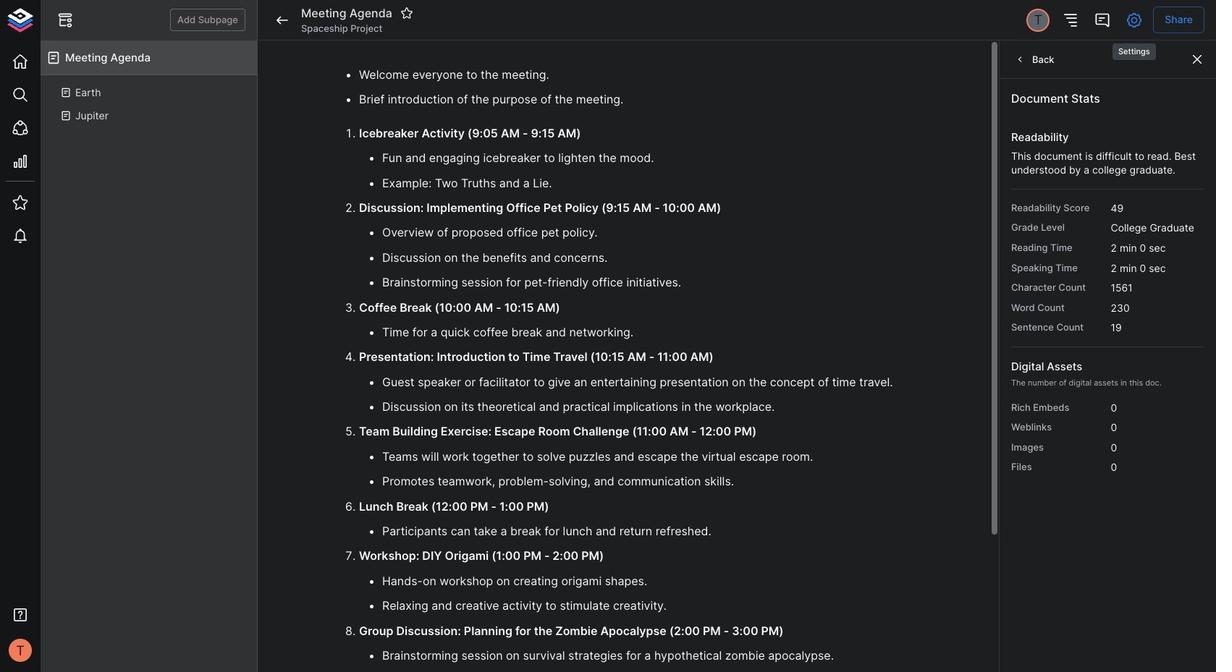 Task type: vqa. For each thing, say whether or not it's contained in the screenshot.
"hide wiki" image
yes



Task type: locate. For each thing, give the bounding box(es) containing it.
go back image
[[274, 11, 291, 29]]

favorite image
[[400, 7, 413, 20]]

hide wiki image
[[56, 11, 74, 29]]

settings image
[[1126, 11, 1144, 29]]

comments image
[[1094, 11, 1112, 29]]

tooltip
[[1112, 33, 1158, 62]]



Task type: describe. For each thing, give the bounding box(es) containing it.
table of contents image
[[1062, 11, 1080, 29]]



